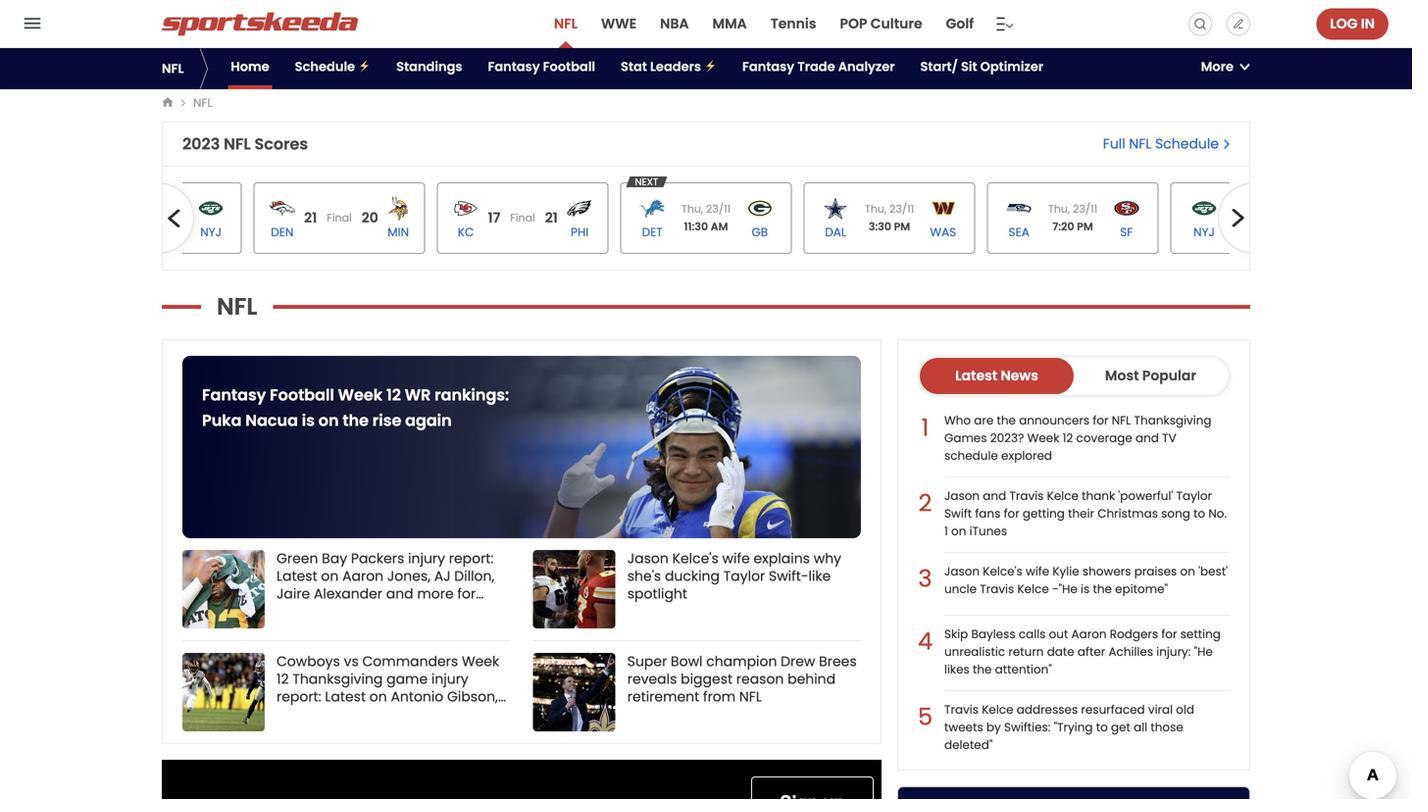 Task type: vqa. For each thing, say whether or not it's contained in the screenshot.


Task type: locate. For each thing, give the bounding box(es) containing it.
travis right the uncle
[[980, 581, 1015, 598]]

thanksgiving up tv at the right bottom
[[1135, 413, 1212, 429]]

the down showers
[[1093, 581, 1113, 598]]

thu, for sea
[[1049, 202, 1071, 217]]

sf
[[1121, 224, 1134, 240]]

travis up tweets
[[945, 702, 979, 718]]

to left get
[[1097, 720, 1108, 736]]

week up rise
[[338, 384, 383, 406]]

0 horizontal spatial fantasy
[[202, 384, 266, 406]]

jason
[[945, 488, 980, 504], [628, 549, 669, 569], [945, 564, 980, 580]]

5 nfl team image from the left
[[1006, 195, 1033, 222]]

week
[[338, 384, 383, 406], [1028, 430, 1060, 446], [277, 602, 314, 622], [462, 652, 500, 672]]

1 vertical spatial football
[[270, 384, 334, 406]]

12 inside cowboys vs commanders week 12 thanksgiving game injury report: latest on antonio gibson, rico dowdle, and more
[[277, 670, 289, 689]]

news
[[1001, 366, 1039, 386]]

why
[[814, 549, 842, 569]]

tennis link
[[769, 0, 819, 48]]

12 inside fantasy football week 12 wr rankings: puka nacua is on the rise again
[[387, 384, 401, 406]]

2 ⚡ from the left
[[704, 58, 717, 76]]

report: inside green bay packers injury report: latest on aaron jones, aj dillon, jaire alexander and more for week 12
[[449, 549, 494, 569]]

fantasy left trade
[[743, 58, 795, 76]]

the inside who are the announcers for nfl thanksgiving games 2023? week 12 coverage and tv schedule explored
[[997, 413, 1016, 429]]

coverage
[[1077, 430, 1133, 446]]

0 horizontal spatial to
[[1097, 720, 1108, 736]]

am
[[711, 219, 728, 234]]

1 horizontal spatial thanksgiving
[[1135, 413, 1212, 429]]

3 nfl team image from the left
[[567, 195, 593, 222]]

announcers
[[1020, 413, 1090, 429]]

4 nfl team image from the left
[[639, 195, 666, 222]]

2 horizontal spatial thu,
[[1049, 202, 1071, 217]]

0 horizontal spatial is
[[302, 410, 315, 432]]

1 left who
[[922, 412, 929, 444]]

0 vertical spatial kelce
[[1047, 488, 1079, 504]]

nyj right sf
[[1194, 224, 1216, 240]]

1 horizontal spatial "he
[[1195, 644, 1213, 660]]

taylor
[[1177, 488, 1213, 504], [724, 567, 766, 586]]

nfl team image up phi
[[567, 195, 593, 222]]

jason up spotlight
[[628, 549, 669, 569]]

the
[[343, 410, 369, 432], [997, 413, 1016, 429], [1093, 581, 1113, 598], [973, 662, 992, 678]]

kelce up their
[[1047, 488, 1079, 504]]

schedule right full
[[1156, 134, 1220, 154]]

culture
[[871, 14, 923, 33]]

23/11 inside thu, 23/11 3:30 pm
[[890, 202, 915, 217]]

nfl team image for nyj
[[1192, 195, 1218, 222]]

more left dillon,
[[417, 585, 454, 604]]

23/11 inside thu, 23/11 7:20 pm
[[1073, 202, 1098, 217]]

aaron up after
[[1072, 626, 1107, 643]]

1 horizontal spatial fantasy
[[488, 58, 540, 76]]

⚡ left standings
[[358, 58, 371, 76]]

0 horizontal spatial final
[[327, 210, 352, 226]]

2 horizontal spatial latest
[[956, 366, 998, 386]]

gibson,
[[447, 688, 498, 707]]

kelce left -
[[1018, 581, 1050, 598]]

nfl team image inside was link
[[930, 195, 957, 222]]

phi
[[571, 224, 589, 240]]

nyj
[[200, 224, 222, 240], [1194, 224, 1216, 240]]

and left tv at the right bottom
[[1136, 430, 1160, 446]]

no.
[[1209, 506, 1227, 522]]

1 vertical spatial schedule
[[1156, 134, 1220, 154]]

nfl team image for phi
[[567, 195, 593, 222]]

fantasy right standings
[[488, 58, 540, 76]]

nfl team image inside dal link
[[823, 195, 849, 222]]

travis inside jason and travis kelce thank 'powerful' taylor swift fans for getting their christmas song to no. 1 on itunes
[[1010, 488, 1044, 504]]

kelce's down itunes
[[983, 564, 1023, 580]]

0 horizontal spatial 21
[[304, 208, 317, 228]]

football down nfl link
[[543, 58, 596, 76]]

1 horizontal spatial nyj
[[1194, 224, 1216, 240]]

latest down vs
[[325, 688, 366, 707]]

for inside who are the announcers for nfl thanksgiving games 2023? week 12 coverage and tv schedule explored
[[1093, 413, 1109, 429]]

uncle
[[945, 581, 977, 598]]

1 21 from the left
[[304, 208, 317, 228]]

the left rise
[[343, 410, 369, 432]]

0 vertical spatial schedule
[[295, 58, 355, 76]]

6 nfl team image from the left
[[1192, 195, 1218, 222]]

3
[[919, 563, 933, 596]]

0 vertical spatial latest
[[956, 366, 998, 386]]

drew
[[781, 652, 816, 672]]

0 horizontal spatial pm
[[894, 219, 911, 234]]

1 horizontal spatial football
[[543, 58, 596, 76]]

nfl team image inside sf link
[[1114, 195, 1140, 222]]

packers
[[351, 549, 405, 569]]

on inside jason kelce's wife kylie showers praises on 'best' uncle travis kelce -"he is the epitome"
[[1181, 564, 1196, 580]]

the inside jason kelce's wife kylie showers praises on 'best' uncle travis kelce -"he is the epitome"
[[1093, 581, 1113, 598]]

aaron
[[343, 567, 384, 586], [1072, 626, 1107, 643]]

for up coverage
[[1093, 413, 1109, 429]]

thanksgiving
[[1135, 413, 1212, 429], [293, 670, 383, 689]]

thu, up 7:20
[[1049, 202, 1071, 217]]

travis up getting
[[1010, 488, 1044, 504]]

0 horizontal spatial thu,
[[682, 202, 704, 217]]

1 horizontal spatial nyj link
[[1184, 195, 1226, 241]]

aaron inside the skip bayless calls out aaron rodgers for setting unrealistic return date after achilles injury: "he likes the attention"
[[1072, 626, 1107, 643]]

1 vertical spatial travis
[[980, 581, 1015, 598]]

cowboys vs commanders week 12 thanksgiving game injury report: latest on antonio gibson, rico dowdle, and more image
[[182, 653, 265, 732]]

2 vertical spatial latest
[[325, 688, 366, 707]]

fantasy up "puka" on the left of page
[[202, 384, 266, 406]]

nfl team image for was
[[930, 195, 957, 222]]

det link
[[633, 195, 672, 241]]

1 23/11 from the left
[[706, 202, 731, 217]]

for up injury:
[[1162, 626, 1178, 643]]

21 for den
[[304, 208, 317, 228]]

itunes
[[970, 523, 1008, 540]]

latest news button
[[920, 358, 1074, 394]]

taylor left swift-
[[724, 567, 766, 586]]

1 vertical spatial more
[[398, 705, 434, 725]]

1 horizontal spatial taylor
[[1177, 488, 1213, 504]]

1 horizontal spatial kelce's
[[983, 564, 1023, 580]]

showers
[[1083, 564, 1132, 580]]

football
[[543, 58, 596, 76], [270, 384, 334, 406]]

1 nfl team image from the left
[[269, 195, 296, 222]]

1 horizontal spatial ⚡
[[704, 58, 717, 76]]

1 horizontal spatial 1
[[945, 523, 949, 540]]

old
[[1177, 702, 1195, 718]]

taylor up song
[[1177, 488, 1213, 504]]

23/11 up the am
[[706, 202, 731, 217]]

0 horizontal spatial wife
[[723, 549, 750, 569]]

nfl team image inside phi link
[[567, 195, 593, 222]]

is right nacua at the bottom of page
[[302, 410, 315, 432]]

"he inside jason kelce's wife kylie showers praises on 'best' uncle travis kelce -"he is the epitome"
[[1059, 581, 1078, 598]]

week down announcers
[[1028, 430, 1060, 446]]

travis inside jason kelce's wife kylie showers praises on 'best' uncle travis kelce -"he is the epitome"
[[980, 581, 1015, 598]]

"he down setting
[[1195, 644, 1213, 660]]

start/ sit optimizer link
[[918, 48, 1047, 89]]

biggest
[[681, 670, 733, 689]]

final left 20
[[327, 210, 352, 226]]

trade
[[798, 58, 836, 76]]

1 vertical spatial is
[[1081, 581, 1090, 598]]

0 horizontal spatial latest
[[277, 567, 318, 586]]

thu, up 11:30
[[682, 202, 704, 217]]

23/11
[[706, 202, 731, 217], [890, 202, 915, 217], [1073, 202, 1098, 217]]

wife for kylie
[[1026, 564, 1050, 580]]

1 horizontal spatial scroll button icon image
[[1233, 209, 1246, 228]]

0 vertical spatial thanksgiving
[[1135, 413, 1212, 429]]

3 23/11 from the left
[[1073, 202, 1098, 217]]

1 final from the left
[[327, 210, 352, 226]]

wr
[[405, 384, 431, 406]]

latest inside button
[[956, 366, 998, 386]]

1 nyj link from the left
[[193, 195, 229, 241]]

23/11 up 7:20
[[1073, 202, 1098, 217]]

thanksgiving up the dowdle,
[[293, 670, 383, 689]]

super bowl champion drew brees reveals biggest reason behind retirement from nfl
[[628, 652, 857, 707]]

0 vertical spatial "he
[[1059, 581, 1078, 598]]

nfl team image
[[269, 195, 296, 222], [453, 195, 479, 222], [747, 195, 773, 222], [823, 195, 849, 222], [930, 195, 957, 222], [1192, 195, 1218, 222]]

and up fans
[[983, 488, 1007, 504]]

23/11 up 3:30
[[890, 202, 915, 217]]

2 nfl team image from the left
[[385, 195, 412, 222]]

2 final from the left
[[510, 210, 535, 226]]

0 horizontal spatial kelce's
[[673, 549, 719, 569]]

thu, inside thu, 23/11 3:30 pm
[[865, 202, 887, 217]]

standings link
[[394, 48, 466, 89]]

nfl team image inside nyj link
[[198, 195, 224, 222]]

pm inside thu, 23/11 3:30 pm
[[894, 219, 911, 234]]

more inside cowboys vs commanders week 12 thanksgiving game injury report: latest on antonio gibson, rico dowdle, and more
[[398, 705, 434, 725]]

1 vertical spatial to
[[1097, 720, 1108, 736]]

jason up swift
[[945, 488, 980, 504]]

1 horizontal spatial 21
[[545, 208, 558, 228]]

21
[[304, 208, 317, 228], [545, 208, 558, 228]]

1 vertical spatial injury
[[432, 670, 469, 689]]

nfl team image up kc
[[453, 195, 479, 222]]

1 horizontal spatial aaron
[[1072, 626, 1107, 643]]

23/11 inside thu, 23/11 11:30 am
[[706, 202, 731, 217]]

was
[[930, 224, 957, 240]]

week inside cowboys vs commanders week 12 thanksgiving game injury report: latest on antonio gibson, rico dowdle, and more
[[462, 652, 500, 672]]

nfl team image right 6
[[198, 195, 224, 222]]

0 horizontal spatial report:
[[277, 688, 321, 707]]

0 horizontal spatial scroll button icon image
[[167, 209, 180, 228]]

the down unrealistic
[[973, 662, 992, 678]]

12 down announcers
[[1063, 430, 1074, 446]]

2 vertical spatial kelce
[[982, 702, 1014, 718]]

song
[[1162, 506, 1191, 522]]

1 horizontal spatial thu,
[[865, 202, 887, 217]]

log
[[1331, 14, 1358, 33]]

0 horizontal spatial ⚡
[[358, 58, 371, 76]]

nfl team image up gb
[[747, 195, 773, 222]]

1 vertical spatial thanksgiving
[[293, 670, 383, 689]]

week inside green bay packers injury report: latest on aaron jones, aj dillon, jaire alexander and more for week 12
[[277, 602, 314, 622]]

6 nfl team image from the left
[[1114, 195, 1140, 222]]

1
[[922, 412, 929, 444], [945, 523, 949, 540]]

are
[[975, 413, 994, 429]]

is inside jason kelce's wife kylie showers praises on 'best' uncle travis kelce -"he is the epitome"
[[1081, 581, 1090, 598]]

0 vertical spatial football
[[543, 58, 596, 76]]

reveals
[[628, 670, 677, 689]]

the up 2023?
[[997, 413, 1016, 429]]

rico
[[277, 705, 306, 725]]

21 left phi link
[[545, 208, 558, 228]]

1 horizontal spatial latest
[[325, 688, 366, 707]]

cowboys vs commanders week 12 thanksgiving game injury report: latest on antonio gibson, rico dowdle, and more
[[277, 652, 500, 725]]

1 horizontal spatial pm
[[1077, 219, 1094, 234]]

antonio
[[391, 688, 444, 707]]

3:30
[[869, 219, 892, 234]]

aaron left jones,
[[343, 567, 384, 586]]

wife inside jason kelce's wife kylie showers praises on 'best' uncle travis kelce -"he is the epitome"
[[1026, 564, 1050, 580]]

fantasy trade analyzer link
[[740, 48, 898, 89]]

kelce up by
[[982, 702, 1014, 718]]

super bowl champion drew brees reveals biggest reason behind retirement from nfl image
[[533, 653, 616, 732]]

report: down cowboys
[[277, 688, 321, 707]]

fantasy for fantasy trade analyzer
[[743, 58, 795, 76]]

jason kelce's wife explains why she's ducking taylor swift-like spotlight
[[628, 549, 842, 604]]

0 horizontal spatial nyj link
[[193, 195, 229, 241]]

for right aj
[[458, 585, 476, 604]]

injury right packers
[[408, 549, 445, 569]]

2 pm from the left
[[1077, 219, 1094, 234]]

1 thu, from the left
[[682, 202, 704, 217]]

jason up the uncle
[[945, 564, 980, 580]]

rankings:
[[435, 384, 509, 406]]

⚡ right leaders
[[704, 58, 717, 76]]

0 vertical spatial travis
[[1010, 488, 1044, 504]]

to inside jason and travis kelce thank 'powerful' taylor swift fans for getting their christmas song to no. 1 on itunes
[[1194, 506, 1206, 522]]

nfl team image down full nfl schedule link
[[1192, 195, 1218, 222]]

jason for 2
[[945, 488, 980, 504]]

week up gibson,
[[462, 652, 500, 672]]

more down game at the left of the page
[[398, 705, 434, 725]]

12 left wr
[[387, 384, 401, 406]]

week up cowboys
[[277, 602, 314, 622]]

0 vertical spatial more
[[417, 585, 454, 604]]

0 horizontal spatial 1
[[922, 412, 929, 444]]

kc link
[[450, 195, 482, 241]]

tv
[[1163, 430, 1177, 446]]

0 horizontal spatial nyj
[[200, 224, 222, 240]]

wife left the kylie at the right bottom
[[1026, 564, 1050, 580]]

final for 21
[[327, 210, 352, 226]]

1 horizontal spatial to
[[1194, 506, 1206, 522]]

1 vertical spatial report:
[[277, 688, 321, 707]]

full
[[1104, 134, 1126, 154]]

nfl team image inside sea "link"
[[1006, 195, 1033, 222]]

final right the 17
[[510, 210, 535, 226]]

on down swift
[[952, 523, 967, 540]]

green
[[277, 549, 318, 569]]

0 vertical spatial is
[[302, 410, 315, 432]]

report: right jones,
[[449, 549, 494, 569]]

nfl team image inside nyj link
[[1192, 195, 1218, 222]]

3 thu, from the left
[[1049, 202, 1071, 217]]

1 vertical spatial aaron
[[1072, 626, 1107, 643]]

nfl team image up den
[[269, 195, 296, 222]]

scroll button icon image
[[167, 209, 180, 228], [1233, 209, 1246, 228]]

injury
[[408, 549, 445, 569], [432, 670, 469, 689]]

kelce's inside jason kelce's wife explains why she's ducking taylor swift-like spotlight
[[673, 549, 719, 569]]

to
[[1194, 506, 1206, 522], [1097, 720, 1108, 736]]

nfl team image inside den link
[[269, 195, 296, 222]]

games
[[945, 430, 988, 446]]

nfl team image up sea
[[1006, 195, 1033, 222]]

out
[[1049, 626, 1069, 643]]

wife inside jason kelce's wife explains why she's ducking taylor swift-like spotlight
[[723, 549, 750, 569]]

thu, inside thu, 23/11 11:30 am
[[682, 202, 704, 217]]

jason inside jason kelce's wife kylie showers praises on 'best' uncle travis kelce -"he is the epitome"
[[945, 564, 980, 580]]

week inside fantasy football week 12 wr rankings: puka nacua is on the rise again
[[338, 384, 383, 406]]

is down showers
[[1081, 581, 1090, 598]]

pop culture link
[[838, 0, 925, 48]]

4 nfl team image from the left
[[823, 195, 849, 222]]

1 down swift
[[945, 523, 949, 540]]

0 vertical spatial report:
[[449, 549, 494, 569]]

2 horizontal spatial fantasy
[[743, 58, 795, 76]]

swift-
[[769, 567, 809, 586]]

0 horizontal spatial taylor
[[724, 567, 766, 586]]

nfl inside who are the announcers for nfl thanksgiving games 2023? week 12 coverage and tv schedule explored
[[1112, 413, 1132, 429]]

achilles
[[1109, 644, 1154, 660]]

fantasy trade analyzer
[[743, 58, 895, 76]]

on left 'best'
[[1181, 564, 1196, 580]]

0 horizontal spatial football
[[270, 384, 334, 406]]

wwe link
[[600, 0, 639, 48]]

jason inside jason and travis kelce thank 'powerful' taylor swift fans for getting their christmas song to no. 1 on itunes
[[945, 488, 980, 504]]

kelce's up spotlight
[[673, 549, 719, 569]]

1 vertical spatial taylor
[[724, 567, 766, 586]]

on right green
[[321, 567, 339, 586]]

nyj right 6
[[200, 224, 222, 240]]

nfl team image up det
[[639, 195, 666, 222]]

injury:
[[1157, 644, 1191, 660]]

vs
[[344, 652, 359, 672]]

3 nfl team image from the left
[[747, 195, 773, 222]]

pm right 7:20
[[1077, 219, 1094, 234]]

1 horizontal spatial is
[[1081, 581, 1090, 598]]

21 right den link
[[304, 208, 317, 228]]

get
[[1112, 720, 1131, 736]]

jason kelce's wife explains why she's ducking taylor swift-like spotlight image
[[533, 550, 616, 629]]

for inside the skip bayless calls out aaron rodgers for setting unrealistic return date after achilles injury: "he likes the attention"
[[1162, 626, 1178, 643]]

1 vertical spatial 1
[[945, 523, 949, 540]]

is inside fantasy football week 12 wr rankings: puka nacua is on the rise again
[[302, 410, 315, 432]]

injury right game at the left of the page
[[432, 670, 469, 689]]

0 vertical spatial to
[[1194, 506, 1206, 522]]

1 horizontal spatial report:
[[449, 549, 494, 569]]

nyj link right 6
[[193, 195, 229, 241]]

and inside who are the announcers for nfl thanksgiving games 2023? week 12 coverage and tv schedule explored
[[1136, 430, 1160, 446]]

on right nacua at the bottom of page
[[319, 410, 339, 432]]

2 horizontal spatial 23/11
[[1073, 202, 1098, 217]]

retirement
[[628, 688, 700, 707]]

0 vertical spatial injury
[[408, 549, 445, 569]]

"he down the kylie at the right bottom
[[1059, 581, 1078, 598]]

nfl team image inside det link
[[639, 195, 666, 222]]

5 nfl team image from the left
[[930, 195, 957, 222]]

1 horizontal spatial 23/11
[[890, 202, 915, 217]]

football inside fantasy football week 12 wr rankings: puka nacua is on the rise again
[[270, 384, 334, 406]]

most
[[1106, 366, 1140, 386]]

pm for was
[[894, 219, 911, 234]]

-
[[1053, 581, 1059, 598]]

nfl team image for nyj
[[198, 195, 224, 222]]

kelce's inside jason kelce's wife kylie showers praises on 'best' uncle travis kelce -"he is the epitome"
[[983, 564, 1023, 580]]

0 vertical spatial taylor
[[1177, 488, 1213, 504]]

nfl team image inside min link
[[385, 195, 412, 222]]

for right fans
[[1004, 506, 1020, 522]]

pm right 3:30
[[894, 219, 911, 234]]

and right the dowdle,
[[367, 705, 394, 725]]

jason and travis kelce thank 'powerful' taylor swift fans for getting their christmas song to no. 1 on itunes
[[945, 488, 1227, 540]]

schedule right home
[[295, 58, 355, 76]]

1 vertical spatial "he
[[1195, 644, 1213, 660]]

12 up rico
[[277, 670, 289, 689]]

2 nfl team image from the left
[[453, 195, 479, 222]]

kelce
[[1047, 488, 1079, 504], [1018, 581, 1050, 598], [982, 702, 1014, 718]]

thu, inside thu, 23/11 7:20 pm
[[1049, 202, 1071, 217]]

den
[[271, 224, 294, 240]]

latest left bay
[[277, 567, 318, 586]]

0 horizontal spatial "he
[[1059, 581, 1078, 598]]

11:30
[[684, 219, 708, 234]]

2 thu, from the left
[[865, 202, 887, 217]]

2 vertical spatial travis
[[945, 702, 979, 718]]

nfl team image up sf
[[1114, 195, 1140, 222]]

and down packers
[[386, 585, 414, 604]]

0 horizontal spatial schedule
[[295, 58, 355, 76]]

2023?
[[991, 430, 1025, 446]]

2 nyj from the left
[[1194, 224, 1216, 240]]

0 horizontal spatial thanksgiving
[[293, 670, 383, 689]]

0 vertical spatial aaron
[[343, 567, 384, 586]]

to inside travis kelce addresses resurfaced viral old tweets by swifties: "trying to get all those deleted"
[[1097, 720, 1108, 736]]

1 horizontal spatial schedule
[[1156, 134, 1220, 154]]

2 23/11 from the left
[[890, 202, 915, 217]]

to left no.
[[1194, 506, 1206, 522]]

1 nyj from the left
[[200, 224, 222, 240]]

1 horizontal spatial wife
[[1026, 564, 1050, 580]]

0 horizontal spatial 23/11
[[706, 202, 731, 217]]

list icon image
[[996, 12, 1015, 36]]

2 21 from the left
[[545, 208, 558, 228]]

1 vertical spatial latest
[[277, 567, 318, 586]]

1 nfl team image from the left
[[198, 195, 224, 222]]

latest left news
[[956, 366, 998, 386]]

1 vertical spatial kelce
[[1018, 581, 1050, 598]]

1 pm from the left
[[894, 219, 911, 234]]

football up nacua at the bottom of page
[[270, 384, 334, 406]]

nfl team image inside kc "link"
[[453, 195, 479, 222]]

thu, up 3:30
[[865, 202, 887, 217]]

nfl team image
[[198, 195, 224, 222], [385, 195, 412, 222], [567, 195, 593, 222], [639, 195, 666, 222], [1006, 195, 1033, 222], [1114, 195, 1140, 222]]

nfl team image up dal
[[823, 195, 849, 222]]

fantasy inside fantasy football week 12 wr rankings: puka nacua is on the rise again
[[202, 384, 266, 406]]

on left antonio
[[370, 688, 387, 707]]

0 horizontal spatial aaron
[[343, 567, 384, 586]]

nfl team image up 'was' on the top
[[930, 195, 957, 222]]

nyj link right sf link
[[1184, 195, 1226, 241]]

nfl team image up min
[[385, 195, 412, 222]]

1 horizontal spatial final
[[510, 210, 535, 226]]

pm inside thu, 23/11 7:20 pm
[[1077, 219, 1094, 234]]

wife left explains
[[723, 549, 750, 569]]

after
[[1078, 644, 1106, 660]]

12 inside who are the announcers for nfl thanksgiving games 2023? week 12 coverage and tv schedule explored
[[1063, 430, 1074, 446]]

christmas
[[1098, 506, 1159, 522]]

fantasy for fantasy football week 12 wr rankings: puka nacua is on the rise again
[[202, 384, 266, 406]]

nfl team image inside gb link
[[747, 195, 773, 222]]

home icon image
[[162, 97, 174, 107]]

swift
[[945, 506, 972, 522]]

bayless
[[972, 626, 1016, 643]]

latest
[[956, 366, 998, 386], [277, 567, 318, 586], [325, 688, 366, 707]]

date
[[1048, 644, 1075, 660]]

12 right jaire on the left of the page
[[318, 602, 330, 622]]



Task type: describe. For each thing, give the bounding box(es) containing it.
thanksgiving inside who are the announcers for nfl thanksgiving games 2023? week 12 coverage and tv schedule explored
[[1135, 413, 1212, 429]]

6
[[178, 208, 187, 228]]

20
[[362, 208, 379, 228]]

taylor inside jason and travis kelce thank 'powerful' taylor swift fans for getting their christmas song to no. 1 on itunes
[[1177, 488, 1213, 504]]

and inside green bay packers injury report: latest on aaron jones, aj dillon, jaire alexander and more for week 12
[[386, 585, 414, 604]]

'best'
[[1199, 564, 1228, 580]]

leaders
[[650, 58, 701, 76]]

return
[[1009, 644, 1044, 660]]

optimizer
[[981, 58, 1044, 76]]

nba
[[660, 14, 689, 33]]

jason inside jason kelce's wife explains why she's ducking taylor swift-like spotlight
[[628, 549, 669, 569]]

most popular button
[[1074, 358, 1228, 394]]

by
[[987, 720, 1002, 736]]

nfl link
[[552, 0, 580, 48]]

more
[[1202, 58, 1234, 76]]

swifties:
[[1005, 720, 1051, 736]]

fantasy football week 12 wr rankings: puka nacua is on the rise again image
[[454, 356, 861, 539]]

dal link
[[817, 195, 855, 241]]

on inside green bay packers injury report: latest on aaron jones, aj dillon, jaire alexander and more for week 12
[[321, 567, 339, 586]]

nfl inside super bowl champion drew brees reveals biggest reason behind retirement from nfl
[[740, 688, 762, 707]]

start/
[[921, 58, 958, 76]]

puka
[[202, 410, 242, 432]]

nfl team image for gb
[[747, 195, 773, 222]]

nacua
[[246, 410, 298, 432]]

who
[[945, 413, 971, 429]]

game
[[387, 670, 428, 689]]

det
[[642, 224, 663, 240]]

skip bayless calls out aaron rodgers for setting unrealistic return date after achilles injury: "he likes the attention"
[[945, 626, 1221, 678]]

again
[[405, 410, 452, 432]]

resurfaced
[[1082, 702, 1146, 718]]

green bay packers injury report: latest on aaron jones, aj dillon, jaire alexander and more for week 12 image
[[182, 550, 265, 629]]

the inside the skip bayless calls out aaron rodgers for setting unrealistic return date after achilles injury: "he likes the attention"
[[973, 662, 992, 678]]

tennis
[[771, 14, 817, 33]]

5
[[918, 701, 933, 734]]

dowdle,
[[309, 705, 363, 725]]

home link
[[228, 48, 272, 89]]

and inside cowboys vs commanders week 12 thanksgiving game injury report: latest on antonio gibson, rico dowdle, and more
[[367, 705, 394, 725]]

and inside jason and travis kelce thank 'powerful' taylor swift fans for getting their christmas song to no. 1 on itunes
[[983, 488, 1007, 504]]

injury inside cowboys vs commanders week 12 thanksgiving game injury report: latest on antonio gibson, rico dowdle, and more
[[432, 670, 469, 689]]

den link
[[266, 195, 298, 241]]

for inside green bay packers injury report: latest on aaron jones, aj dillon, jaire alexander and more for week 12
[[458, 585, 476, 604]]

1 scroll button icon image from the left
[[167, 209, 180, 228]]

min
[[388, 224, 409, 240]]

on inside cowboys vs commanders week 12 thanksgiving game injury report: latest on antonio gibson, rico dowdle, and more
[[370, 688, 387, 707]]

phi link
[[564, 195, 596, 241]]

dal
[[825, 224, 847, 240]]

calls
[[1019, 626, 1046, 643]]

alexander
[[314, 585, 383, 604]]

like
[[809, 567, 831, 586]]

unrealistic
[[945, 644, 1006, 660]]

injury inside green bay packers injury report: latest on aaron jones, aj dillon, jaire alexander and more for week 12
[[408, 549, 445, 569]]

2023 nfl scores
[[182, 133, 308, 155]]

12 inside green bay packers injury report: latest on aaron jones, aj dillon, jaire alexander and more for week 12
[[318, 602, 330, 622]]

popular
[[1143, 366, 1197, 386]]

super
[[628, 652, 667, 672]]

sportskeeda logo image
[[162, 12, 358, 36]]

"trying
[[1054, 720, 1094, 736]]

green bay packers injury report: latest on aaron jones, aj dillon, jaire alexander and more for week 12
[[277, 549, 495, 622]]

log in link
[[1317, 8, 1389, 40]]

most popular
[[1106, 366, 1197, 386]]

week inside who are the announcers for nfl thanksgiving games 2023? week 12 coverage and tv schedule explored
[[1028, 430, 1060, 446]]

thu, for det
[[682, 202, 704, 217]]

behind
[[788, 670, 836, 689]]

schedule inside full nfl schedule link
[[1156, 134, 1220, 154]]

latest inside green bay packers injury report: latest on aaron jones, aj dillon, jaire alexander and more for week 12
[[277, 567, 318, 586]]

thu, 23/11 3:30 pm
[[865, 202, 915, 234]]

standings
[[397, 58, 463, 76]]

"he inside the skip bayless calls out aaron rodgers for setting unrealistic return date after achilles injury: "he likes the attention"
[[1195, 644, 1213, 660]]

nfl team image for det
[[639, 195, 666, 222]]

likes
[[945, 662, 970, 678]]

stat leaders ⚡ link
[[618, 48, 720, 89]]

23/11 for was
[[890, 202, 915, 217]]

explored
[[1002, 448, 1053, 464]]

nfl team image for dal
[[823, 195, 849, 222]]

sit
[[961, 58, 978, 76]]

mma link
[[711, 0, 749, 48]]

2
[[919, 487, 932, 520]]

4
[[918, 625, 933, 658]]

0 vertical spatial 1
[[922, 412, 929, 444]]

7:20
[[1053, 219, 1075, 234]]

fantasy football
[[488, 58, 596, 76]]

sea
[[1009, 224, 1030, 240]]

stat
[[621, 58, 647, 76]]

aj
[[434, 567, 451, 586]]

bowl
[[671, 652, 703, 672]]

their
[[1069, 506, 1095, 522]]

kylie
[[1053, 564, 1080, 580]]

kelce inside travis kelce addresses resurfaced viral old tweets by swifties: "trying to get all those deleted"
[[982, 702, 1014, 718]]

bay
[[322, 549, 347, 569]]

nfl team image for kc
[[453, 195, 479, 222]]

football for fantasy football
[[543, 58, 596, 76]]

football for fantasy football week 12 wr rankings: puka nacua is on the rise again
[[270, 384, 334, 406]]

praises
[[1135, 564, 1178, 580]]

schedule inside schedule ⚡ link
[[295, 58, 355, 76]]

nfl team image for sf
[[1114, 195, 1140, 222]]

on inside jason and travis kelce thank 'powerful' taylor swift fans for getting their christmas song to no. 1 on itunes
[[952, 523, 967, 540]]

report: inside cowboys vs commanders week 12 thanksgiving game injury report: latest on antonio gibson, rico dowdle, and more
[[277, 688, 321, 707]]

fantasy football week 12 wr rankings: puka nacua is on the rise again
[[202, 384, 509, 432]]

kelce inside jason and travis kelce thank 'powerful' taylor swift fans for getting their christmas song to no. 1 on itunes
[[1047, 488, 1079, 504]]

viral
[[1149, 702, 1174, 718]]

travis kelce addresses resurfaced viral old tweets by swifties: "trying to get all those deleted"
[[945, 702, 1195, 754]]

nfl team image for den
[[269, 195, 296, 222]]

1 ⚡ from the left
[[358, 58, 371, 76]]

kc
[[458, 224, 474, 240]]

epitome"
[[1116, 581, 1169, 598]]

nyj for second nyj link from the right
[[200, 224, 222, 240]]

nfl team image for sea
[[1006, 195, 1033, 222]]

on inside fantasy football week 12 wr rankings: puka nacua is on the rise again
[[319, 410, 339, 432]]

23/11 for sf
[[1073, 202, 1098, 217]]

writers home image
[[1233, 18, 1245, 30]]

wwe
[[601, 14, 637, 33]]

2 scroll button icon image from the left
[[1233, 209, 1246, 228]]

ducking
[[665, 567, 720, 586]]

addresses
[[1017, 702, 1078, 718]]

thu, 23/11 7:20 pm
[[1049, 202, 1098, 234]]

thank
[[1082, 488, 1116, 504]]

rodgers
[[1110, 626, 1159, 643]]

fantasy football link
[[485, 48, 599, 89]]

fantasy for fantasy football
[[488, 58, 540, 76]]

thanksgiving inside cowboys vs commanders week 12 thanksgiving game injury report: latest on antonio gibson, rico dowdle, and more
[[293, 670, 383, 689]]

for inside jason and travis kelce thank 'powerful' taylor swift fans for getting their christmas song to no. 1 on itunes
[[1004, 506, 1020, 522]]

stat leaders ⚡
[[621, 58, 717, 76]]

explains
[[754, 549, 810, 569]]

2 nyj link from the left
[[1184, 195, 1226, 241]]

nba link
[[659, 0, 691, 48]]

jason for 3
[[945, 564, 980, 580]]

jones,
[[387, 567, 431, 586]]

nyj for second nyj link
[[1194, 224, 1216, 240]]

23/11 for gb
[[706, 202, 731, 217]]

final for 17
[[510, 210, 535, 226]]

brees
[[819, 652, 857, 672]]

thu, for dal
[[865, 202, 887, 217]]

aaron inside green bay packers injury report: latest on aaron jones, aj dillon, jaire alexander and more for week 12
[[343, 567, 384, 586]]

more inside green bay packers injury report: latest on aaron jones, aj dillon, jaire alexander and more for week 12
[[417, 585, 454, 604]]

wife for explains
[[723, 549, 750, 569]]

1 inside jason and travis kelce thank 'powerful' taylor swift fans for getting their christmas song to no. 1 on itunes
[[945, 523, 949, 540]]

all
[[1134, 720, 1148, 736]]

kelce's for kelce
[[983, 564, 1023, 580]]

kelce inside jason kelce's wife kylie showers praises on 'best' uncle travis kelce -"he is the epitome"
[[1018, 581, 1050, 598]]

nfl team image for min
[[385, 195, 412, 222]]

kelce's for spotlight
[[673, 549, 719, 569]]

chevron down image
[[1240, 63, 1251, 70]]

the inside fantasy football week 12 wr rankings: puka nacua is on the rise again
[[343, 410, 369, 432]]

21 for phi
[[545, 208, 558, 228]]

travis inside travis kelce addresses resurfaced viral old tweets by swifties: "trying to get all those deleted"
[[945, 702, 979, 718]]

golf link
[[945, 0, 976, 48]]

taylor inside jason kelce's wife explains why she's ducking taylor swift-like spotlight
[[724, 567, 766, 586]]

tweets
[[945, 720, 984, 736]]

thu, 23/11 11:30 am
[[682, 202, 731, 234]]

she's
[[628, 567, 662, 586]]

latest inside cowboys vs commanders week 12 thanksgiving game injury report: latest on antonio gibson, rico dowdle, and more
[[325, 688, 366, 707]]

pm for sf
[[1077, 219, 1094, 234]]



